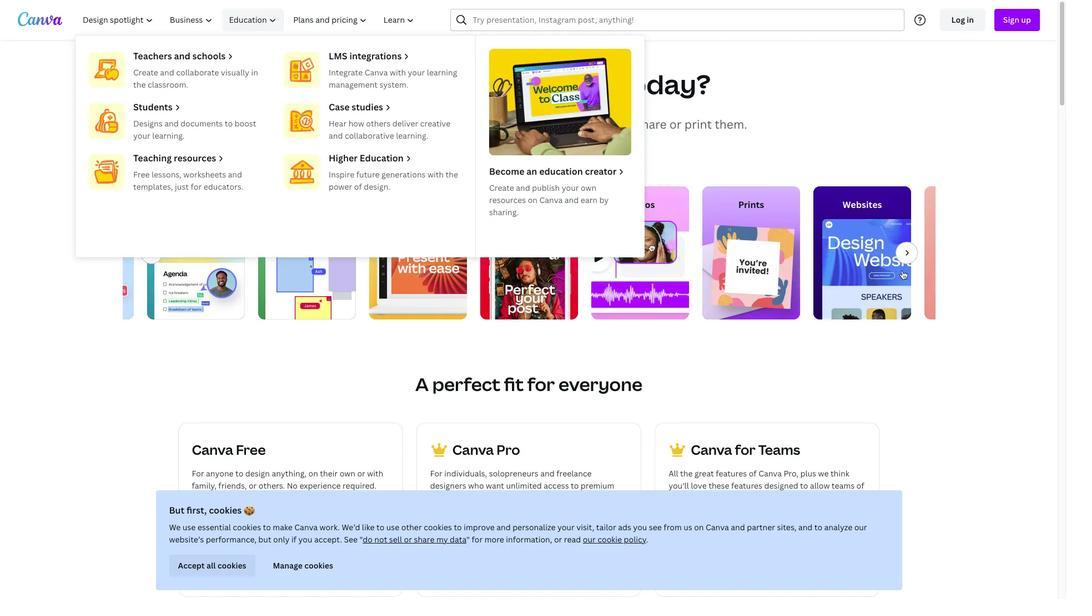 Task type: describe. For each thing, give the bounding box(es) containing it.
anyone
[[206, 469, 234, 479]]

education menu
[[76, 36, 645, 258]]

1 horizontal spatial free
[[543, 152, 558, 163]]

to down today?
[[621, 117, 633, 132]]

for individuals, solopreneurs and freelance designers who want unlimited access to premium content, to create professional designs with ease and scale their productivity.
[[430, 469, 615, 516]]

higher
[[329, 152, 358, 164]]

to left analyze
[[815, 523, 823, 533]]

my
[[437, 535, 448, 545]]

we use essential cookies to make canva work. we'd like to use other cookies to improve and personalize your visit, tailor ads you see from us on canva and partner sites, and to analyze our website's performance, but only if you accept. see "
[[169, 523, 867, 545]]

from
[[664, 523, 682, 533]]

free lessons, worksheets and templates, just for educators.
[[133, 169, 243, 192]]

with inside inspire future generations with the power of design.
[[428, 169, 444, 180]]

create inside for individuals, solopreneurs and freelance designers who want unlimited access to premium content, to create professional designs with ease and scale their productivity.
[[474, 493, 498, 504]]

sizes
[[680, 493, 697, 504]]

canva inside integrate canva with your learning management system.
[[365, 67, 388, 78]]

but
[[258, 535, 271, 545]]

teachers and schools
[[133, 50, 226, 62]]

teaching resources
[[133, 152, 216, 164]]

for for for individuals, solopreneurs and freelance designers who want unlimited access to premium content, to create professional designs with ease and scale their productivity.
[[430, 469, 443, 479]]

freelance
[[557, 469, 592, 479]]

free inside button
[[303, 536, 319, 547]]

collaborate inside the create and collaborate visually in the classroom.
[[176, 67, 219, 78]]

we
[[169, 523, 181, 533]]

read
[[564, 535, 581, 545]]

get canva free
[[262, 536, 319, 547]]

own inside "create and publish your own resources on canva and earn by sharing."
[[581, 183, 597, 193]]

designs inside for individuals, solopreneurs and freelance designers who want unlimited access to premium content, to create professional designs with ease and scale their productivity.
[[548, 493, 576, 504]]

0 vertical spatial teams
[[759, 441, 800, 459]]

accept all cookies button
[[169, 555, 255, 578]]

canva right us
[[706, 523, 729, 533]]

policy
[[624, 535, 646, 545]]

your inside the designs and documents to boost your learning.
[[133, 131, 150, 141]]

of inside inspire future generations with the power of design.
[[354, 182, 362, 192]]

case
[[329, 101, 350, 113]]

designs and documents to boost your learning.
[[133, 118, 256, 141]]

0 vertical spatial professional
[[479, 117, 549, 132]]

for inside free lessons, worksheets and templates, just for educators.
[[191, 182, 202, 192]]

start for pro
[[485, 536, 504, 547]]

no
[[287, 481, 298, 492]]

do
[[363, 535, 373, 545]]

for inside but first, cookies 🍪 dialog
[[472, 535, 483, 545]]

personalize
[[513, 523, 556, 533]]

to down love at right
[[699, 493, 707, 504]]

studies
[[352, 101, 383, 113]]

on inside "create and publish your own resources on canva and earn by sharing."
[[528, 195, 538, 206]]

visit,
[[577, 523, 595, 533]]

designers
[[430, 481, 466, 492]]

2 " from the left
[[467, 535, 470, 545]]

prints
[[738, 199, 764, 211]]

own inside for anyone to design anything, on their own or with family, friends, or others. no experience required.
[[340, 469, 355, 479]]

or left others.
[[249, 481, 257, 492]]

canva up individuals,
[[453, 441, 494, 459]]

not
[[375, 535, 387, 545]]

publish
[[532, 183, 560, 193]]

improve
[[464, 523, 495, 533]]

or right 'sell'
[[404, 535, 412, 545]]

for right fit
[[528, 373, 555, 397]]

earn
[[581, 195, 598, 206]]

on inside we use essential cookies to make canva work. we'd like to use other cookies to improve and personalize your visit, tailor ads you see from us on canva and partner sites, and to analyze our website's performance, but only if you accept. see "
[[694, 523, 704, 533]]

inspire
[[329, 169, 354, 180]]

what will you design today?
[[347, 66, 711, 102]]

0 horizontal spatial pro
[[497, 441, 520, 459]]

videos
[[625, 199, 655, 211]]

classroom.
[[148, 79, 188, 90]]

trial for canva for teams
[[801, 536, 817, 547]]

or left read
[[554, 535, 562, 545]]

education inside dropdown button
[[229, 14, 267, 25]]

manage
[[273, 561, 303, 572]]

canva inside "create and publish your own resources on canva and earn by sharing."
[[540, 195, 563, 206]]

cookies down performance,
[[218, 561, 246, 572]]

easy
[[397, 117, 423, 132]]

all inside 'accept all cookies' button
[[207, 561, 216, 572]]

0 vertical spatial share
[[636, 117, 667, 132]]

on inside for anyone to design anything, on their own or with family, friends, or others. no experience required.
[[309, 469, 318, 479]]

become
[[489, 166, 525, 178]]

lessons,
[[152, 169, 182, 180]]

future
[[356, 169, 380, 180]]

cookies down accept.
[[304, 561, 333, 572]]

resources inside "create and publish your own resources on canva and earn by sharing."
[[489, 195, 526, 206]]

1 horizontal spatial of
[[749, 469, 757, 479]]

first,
[[187, 505, 207, 517]]

designed
[[765, 481, 798, 492]]

their inside for individuals, solopreneurs and freelance designers who want unlimited access to premium content, to create professional designs with ease and scale their productivity.
[[468, 505, 485, 516]]

up for sign up
[[1022, 14, 1031, 25]]

education inside 'menu'
[[360, 152, 404, 164]]

to inside the designs and documents to boost your learning.
[[225, 118, 233, 129]]

canva up if
[[295, 523, 318, 533]]

0 horizontal spatial our
[[583, 535, 596, 545]]

today?
[[617, 66, 711, 102]]

learning. inside the designs and documents to boost your learning.
[[152, 131, 185, 141]]

see
[[649, 523, 662, 533]]

all inside all the great features of canva pro, plus we think you'll love these features designed to allow teams of all sizes to collaborate with ease.
[[669, 493, 678, 504]]

make
[[273, 523, 293, 533]]

think
[[831, 469, 850, 479]]

access
[[544, 481, 569, 492]]

and down content,
[[430, 505, 444, 516]]

to up data
[[454, 523, 462, 533]]

a
[[415, 373, 429, 397]]

teams
[[832, 481, 855, 492]]

1 use from the left
[[183, 523, 196, 533]]

to right easy
[[426, 117, 438, 132]]

more
[[485, 535, 504, 545]]

it
[[387, 117, 395, 132]]

information,
[[506, 535, 552, 545]]

for for for anyone to design anything, on their own or with family, friends, or others. no experience required.
[[192, 469, 204, 479]]

professional inside for individuals, solopreneurs and freelance designers who want unlimited access to premium content, to create professional designs with ease and scale their productivity.
[[500, 493, 546, 504]]

individuals,
[[445, 469, 487, 479]]

cookies up essential
[[209, 505, 242, 517]]

canva inside all the great features of canva pro, plus we think you'll love these features designed to allow teams of all sizes to collaborate with ease.
[[759, 469, 782, 479]]

or up required.
[[357, 469, 365, 479]]

education button
[[222, 9, 284, 31]]

system.
[[380, 79, 408, 90]]

and right the sites,
[[799, 523, 813, 533]]

or left print
[[670, 117, 682, 132]]

🍪
[[244, 505, 255, 517]]

ease
[[596, 493, 613, 504]]

canva inside get canva free button
[[277, 536, 301, 547]]

by
[[600, 195, 609, 206]]

and up 'creator' at the right of the page
[[597, 117, 618, 132]]

for inside button
[[530, 152, 541, 163]]

work.
[[320, 523, 340, 533]]

for anyone to design anything, on their own or with family, friends, or others. no experience required.
[[192, 469, 384, 492]]

creative
[[420, 118, 451, 129]]

create and publish your own resources on canva and earn by sharing.
[[489, 183, 609, 218]]

create and collaborate visually in the classroom.
[[133, 67, 258, 90]]

0 vertical spatial resources
[[174, 152, 216, 164]]

canva up great
[[691, 441, 732, 459]]

cookies up my
[[424, 523, 452, 533]]

how
[[349, 118, 364, 129]]

websites
[[843, 199, 882, 211]]

sites,
[[777, 523, 797, 533]]

unlimited
[[506, 481, 542, 492]]

others
[[366, 118, 391, 129]]

our inside we use essential cookies to make canva work. we'd like to use other cookies to improve and personalize your visit, tailor ads you see from us on canva and partner sites, and to analyze our website's performance, but only if you accept. see "
[[855, 523, 867, 533]]

log
[[952, 14, 965, 25]]

manage cookies
[[273, 561, 333, 572]]

data
[[450, 535, 467, 545]]

lms
[[329, 50, 348, 62]]

integrate
[[329, 67, 363, 78]]

the inside all the great features of canva pro, plus we think you'll love these features designed to allow teams of all sizes to collaborate with ease.
[[680, 469, 693, 479]]

your inside "create and publish your own resources on canva and earn by sharing."
[[562, 183, 579, 193]]

but first, cookies 🍪 dialog
[[156, 491, 902, 591]]

1 horizontal spatial you
[[471, 66, 521, 102]]

integrate canva with your learning management system.
[[329, 67, 457, 90]]

to right like
[[377, 523, 385, 533]]

0 horizontal spatial you
[[298, 535, 312, 545]]

in inside button
[[967, 14, 974, 25]]

2 horizontal spatial of
[[857, 481, 865, 492]]

share inside but first, cookies 🍪 dialog
[[414, 535, 435, 545]]

print
[[685, 117, 712, 132]]

love
[[691, 481, 707, 492]]

the inside the create and collaborate visually in the classroom.
[[133, 79, 146, 90]]

you'll
[[669, 481, 689, 492]]

and up the create and collaborate visually in the classroom.
[[174, 50, 190, 62]]

we'd
[[342, 523, 360, 533]]



Task type: locate. For each thing, give the bounding box(es) containing it.
their inside for anyone to design anything, on their own or with family, friends, or others. no experience required.
[[320, 469, 338, 479]]

teams up 'pro,'
[[759, 441, 800, 459]]

free up templates,
[[133, 169, 150, 180]]

to
[[426, 117, 438, 132], [621, 117, 633, 132], [225, 118, 233, 129], [236, 469, 243, 479], [571, 481, 579, 492], [800, 481, 808, 492], [464, 493, 472, 504], [699, 493, 707, 504], [263, 523, 271, 533], [377, 523, 385, 533], [454, 523, 462, 533], [815, 523, 823, 533]]

our cookie policy link
[[583, 535, 646, 545]]

2 horizontal spatial on
[[694, 523, 704, 533]]

trial for canva pro
[[557, 536, 573, 547]]

pro inside start your free pro trial button
[[542, 536, 555, 547]]

resources up sharing.
[[489, 195, 526, 206]]

sign up button
[[995, 9, 1040, 31]]

all the great features of canva pro, plus we think you'll love these features designed to allow teams of all sizes to collaborate with ease.
[[669, 469, 865, 504]]

1 horizontal spatial learning.
[[396, 131, 428, 141]]

everyone
[[559, 373, 643, 397]]

canva up "designed"
[[759, 469, 782, 479]]

our down visit,
[[583, 535, 596, 545]]

1 vertical spatial designs
[[548, 493, 576, 504]]

0 horizontal spatial trial
[[557, 536, 573, 547]]

0 horizontal spatial start
[[485, 536, 504, 547]]

0 horizontal spatial use
[[183, 523, 196, 533]]

create for teachers and schools
[[133, 67, 158, 78]]

and left earn
[[565, 195, 579, 206]]

sign right log in
[[1004, 14, 1020, 25]]

with left the ease. on the bottom right
[[754, 493, 770, 504]]

documents
[[181, 118, 223, 129]]

you
[[471, 66, 521, 102], [633, 523, 647, 533], [298, 535, 312, 545]]

1 learning. from the left
[[152, 131, 185, 141]]

their up improve
[[468, 505, 485, 516]]

0 vertical spatial own
[[581, 183, 597, 193]]

the right all
[[680, 469, 693, 479]]

use
[[183, 523, 196, 533], [386, 523, 400, 533]]

1 horizontal spatial their
[[468, 505, 485, 516]]

required.
[[343, 481, 377, 492]]

0 vertical spatial their
[[320, 469, 338, 479]]

all right 'accept'
[[207, 561, 216, 572]]

1 horizontal spatial own
[[581, 183, 597, 193]]

and up social on the top of page
[[516, 183, 530, 193]]

for inside for anyone to design anything, on their own or with family, friends, or others. no experience required.
[[192, 469, 204, 479]]

collaborate
[[176, 67, 219, 78], [709, 493, 752, 504]]

education
[[229, 14, 267, 25], [360, 152, 404, 164]]

designs down access
[[548, 493, 576, 504]]

1 vertical spatial sign
[[500, 152, 516, 163]]

with down premium
[[578, 493, 594, 504]]

pro
[[497, 441, 520, 459], [542, 536, 555, 547]]

free up "become an education creator"
[[543, 152, 558, 163]]

allow
[[810, 481, 830, 492]]

accept.
[[314, 535, 342, 545]]

and inside free lessons, worksheets and templates, just for educators.
[[228, 169, 242, 180]]

generations
[[382, 169, 426, 180]]

friends,
[[218, 481, 247, 492]]

sell
[[389, 535, 402, 545]]

0 horizontal spatial in
[[251, 67, 258, 78]]

accept all cookies
[[178, 561, 246, 572]]

sign inside sign up for free button
[[500, 152, 516, 163]]

hear
[[329, 118, 347, 129]]

the right generations
[[446, 169, 458, 180]]

1 " from the left
[[360, 535, 363, 545]]

with inside integrate canva with your learning management system.
[[390, 67, 406, 78]]

canva down integrations
[[365, 67, 388, 78]]

share down today?
[[636, 117, 667, 132]]

1 horizontal spatial design
[[527, 66, 612, 102]]

for inside for individuals, solopreneurs and freelance designers who want unlimited access to premium content, to create professional designs with ease and scale their productivity.
[[430, 469, 443, 479]]

the inside inspire future generations with the power of design.
[[446, 169, 458, 180]]

canva
[[365, 67, 388, 78], [311, 117, 345, 132], [540, 195, 563, 206], [192, 441, 233, 459], [453, 441, 494, 459], [691, 441, 732, 459], [759, 469, 782, 479], [295, 523, 318, 533], [706, 523, 729, 533], [277, 536, 301, 547]]

designs up education
[[552, 117, 594, 132]]

1 vertical spatial in
[[251, 67, 258, 78]]

in right visually
[[251, 67, 258, 78]]

teams inside button
[[775, 536, 799, 547]]

partner
[[747, 523, 775, 533]]

design for anything,
[[245, 469, 270, 479]]

top level navigation element
[[76, 9, 645, 258]]

to down plus
[[800, 481, 808, 492]]

0 horizontal spatial the
[[133, 79, 146, 90]]

0 horizontal spatial own
[[340, 469, 355, 479]]

0 vertical spatial create
[[441, 117, 476, 132]]

1 vertical spatial free
[[236, 441, 266, 459]]

and down hear at top
[[329, 131, 343, 141]]

and up classroom. at left
[[160, 67, 174, 78]]

for up family,
[[192, 469, 204, 479]]

start inside start your free teams trial button
[[718, 536, 737, 547]]

0 horizontal spatial of
[[354, 182, 362, 192]]

other
[[401, 523, 422, 533]]

1 horizontal spatial trial
[[801, 536, 817, 547]]

1 horizontal spatial start
[[718, 536, 737, 547]]

design.
[[364, 182, 391, 192]]

create down want
[[474, 493, 498, 504]]

0 vertical spatial create
[[133, 67, 158, 78]]

0 horizontal spatial their
[[320, 469, 338, 479]]

canva down publish
[[540, 195, 563, 206]]

0 horizontal spatial up
[[518, 152, 528, 163]]

own up required.
[[340, 469, 355, 479]]

their up experience at the left bottom of page
[[320, 469, 338, 479]]

sign for sign up
[[1004, 14, 1020, 25]]

0 vertical spatial the
[[133, 79, 146, 90]]

create for become an education creator
[[489, 183, 514, 193]]

us
[[684, 523, 692, 533]]

1 horizontal spatial sign
[[1004, 14, 1020, 25]]

own up earn
[[581, 183, 597, 193]]

and up educators.
[[228, 169, 242, 180]]

and up do not sell or share my data " for more information, or read our cookie policy .
[[497, 523, 511, 533]]

for right just on the left top of page
[[191, 182, 202, 192]]

pro up solopreneurs
[[497, 441, 520, 459]]

free up friends,
[[236, 441, 266, 459]]

2 horizontal spatial the
[[680, 469, 693, 479]]

canva makes it easy to create professional designs and to share or print them.
[[311, 117, 747, 132]]

1 vertical spatial their
[[468, 505, 485, 516]]

teams down the sites,
[[775, 536, 799, 547]]

create down the "teachers"
[[133, 67, 158, 78]]

anything,
[[272, 469, 307, 479]]

0 vertical spatial features
[[716, 469, 747, 479]]

0 vertical spatial you
[[471, 66, 521, 102]]

up for sign up for free
[[518, 152, 528, 163]]

all down you'll
[[669, 493, 678, 504]]

canva down case
[[311, 117, 345, 132]]

education up visually
[[229, 14, 267, 25]]

for up all the great features of canva pro, plus we think you'll love these features designed to allow teams of all sizes to collaborate with ease.
[[735, 441, 756, 459]]

pro down personalize
[[542, 536, 555, 547]]

1 vertical spatial education
[[360, 152, 404, 164]]

for up designers
[[430, 469, 443, 479]]

1 horizontal spatial resources
[[489, 195, 526, 206]]

higher education
[[329, 152, 404, 164]]

0 horizontal spatial resources
[[174, 152, 216, 164]]

0 vertical spatial in
[[967, 14, 974, 25]]

up inside button
[[518, 152, 528, 163]]

with inside all the great features of canva pro, plus we think you'll love these features designed to allow teams of all sizes to collaborate with ease.
[[754, 493, 770, 504]]

2 for from the left
[[430, 469, 443, 479]]

premium
[[581, 481, 615, 492]]

all
[[669, 469, 679, 479]]

create
[[133, 67, 158, 78], [489, 183, 514, 193]]

designs
[[133, 118, 163, 129]]

None search field
[[451, 9, 905, 31]]

others.
[[259, 481, 285, 492]]

0 vertical spatial sign
[[1004, 14, 1020, 25]]

2 horizontal spatial free
[[758, 536, 773, 547]]

design
[[527, 66, 612, 102], [245, 469, 270, 479]]

1 vertical spatial features
[[731, 481, 763, 492]]

1 horizontal spatial for
[[430, 469, 443, 479]]

trial inside start your free teams trial button
[[801, 536, 817, 547]]

collaborate down schools
[[176, 67, 219, 78]]

but
[[169, 505, 185, 517]]

free for canva for teams
[[758, 536, 773, 547]]

the up students at the left top
[[133, 79, 146, 90]]

teaching
[[133, 152, 172, 164]]

like
[[362, 523, 375, 533]]

features up these
[[716, 469, 747, 479]]

log in button
[[940, 9, 986, 31]]

inspire future generations with the power of design.
[[329, 169, 458, 192]]

start for for
[[718, 536, 737, 547]]

resources up worksheets
[[174, 152, 216, 164]]

see
[[344, 535, 358, 545]]

1 vertical spatial the
[[446, 169, 458, 180]]

but first, cookies 🍪
[[169, 505, 255, 517]]

2 trial from the left
[[801, 536, 817, 547]]

get canva free button
[[192, 530, 389, 553]]

0 vertical spatial of
[[354, 182, 362, 192]]

to up but
[[263, 523, 271, 533]]

fit
[[504, 373, 524, 397]]

start your free pro trial button
[[430, 530, 628, 553]]

cookies down 🍪
[[233, 523, 261, 533]]

1 vertical spatial on
[[309, 469, 318, 479]]

0 horizontal spatial sign
[[500, 152, 516, 163]]

use up website's
[[183, 523, 196, 533]]

share down other
[[414, 535, 435, 545]]

collaborate inside all the great features of canva pro, plus we think you'll love these features designed to allow teams of all sizes to collaborate with ease.
[[709, 493, 752, 504]]

0 vertical spatial our
[[855, 523, 867, 533]]

templates,
[[133, 182, 173, 192]]

sign
[[1004, 14, 1020, 25], [500, 152, 516, 163]]

1 horizontal spatial in
[[967, 14, 974, 25]]

case studies
[[329, 101, 383, 113]]

with up required.
[[367, 469, 384, 479]]

trial inside start your free pro trial button
[[557, 536, 573, 547]]

boost
[[235, 118, 256, 129]]

sign inside sign up "button"
[[1004, 14, 1020, 25]]

learning. inside hear how others deliver creative and collaborative learning.
[[396, 131, 428, 141]]

1 vertical spatial collaborate
[[709, 493, 752, 504]]

to down freelance
[[571, 481, 579, 492]]

and inside the create and collaborate visually in the classroom.
[[160, 67, 174, 78]]

1 horizontal spatial "
[[467, 535, 470, 545]]

1 vertical spatial all
[[207, 561, 216, 572]]

canva for teams
[[691, 441, 800, 459]]

0 horizontal spatial "
[[360, 535, 363, 545]]

2 horizontal spatial free
[[303, 536, 319, 547]]

design inside for anyone to design anything, on their own or with family, friends, or others. no experience required.
[[245, 469, 270, 479]]

2 vertical spatial you
[[298, 535, 312, 545]]

1 vertical spatial create
[[474, 493, 498, 504]]

free right if
[[303, 536, 319, 547]]

and inside hear how others deliver creative and collaborative learning.
[[329, 131, 343, 141]]

2 vertical spatial free
[[303, 536, 319, 547]]

" inside we use essential cookies to make canva work. we'd like to use other cookies to improve and personalize your visit, tailor ads you see from us on canva and partner sites, and to analyze our website's performance, but only if you accept. see "
[[360, 535, 363, 545]]

0 horizontal spatial free
[[133, 169, 150, 180]]

1 horizontal spatial free
[[236, 441, 266, 459]]

for up an
[[530, 152, 541, 163]]

with inside for individuals, solopreneurs and freelance designers who want unlimited access to premium content, to create professional designs with ease and scale their productivity.
[[578, 493, 594, 504]]

and up access
[[541, 469, 555, 479]]

power
[[329, 182, 352, 192]]

1 horizontal spatial up
[[1022, 14, 1031, 25]]

0 vertical spatial all
[[669, 493, 678, 504]]

and inside the designs and documents to boost your learning.
[[164, 118, 179, 129]]

2 vertical spatial of
[[857, 481, 865, 492]]

professional up sign up for free
[[479, 117, 549, 132]]

1 horizontal spatial education
[[360, 152, 404, 164]]

0 vertical spatial collaborate
[[176, 67, 219, 78]]

1 vertical spatial resources
[[489, 195, 526, 206]]

to up friends,
[[236, 469, 243, 479]]

design for today?
[[527, 66, 612, 102]]

1 vertical spatial up
[[518, 152, 528, 163]]

on up experience at the left bottom of page
[[309, 469, 318, 479]]

start your free teams trial button
[[669, 530, 866, 553]]

create down 'will'
[[441, 117, 476, 132]]

education up future
[[360, 152, 404, 164]]

an
[[527, 166, 537, 178]]

1 start from the left
[[485, 536, 504, 547]]

you right if
[[298, 535, 312, 545]]

0 vertical spatial up
[[1022, 14, 1031, 25]]

free down the 'partner'
[[758, 536, 773, 547]]

use up 'sell'
[[386, 523, 400, 533]]

deliver
[[393, 118, 418, 129]]

sign for sign up for free
[[500, 152, 516, 163]]

our right analyze
[[855, 523, 867, 533]]

1 vertical spatial teams
[[775, 536, 799, 547]]

1 horizontal spatial share
[[636, 117, 667, 132]]

2 start from the left
[[718, 536, 737, 547]]

want
[[486, 481, 504, 492]]

experience
[[300, 481, 341, 492]]

features right these
[[731, 481, 763, 492]]

free down personalize
[[525, 536, 541, 547]]

1 vertical spatial design
[[245, 469, 270, 479]]

1 horizontal spatial the
[[446, 169, 458, 180]]

free inside free lessons, worksheets and templates, just for educators.
[[133, 169, 150, 180]]

0 vertical spatial designs
[[552, 117, 594, 132]]

our
[[855, 523, 867, 533], [583, 535, 596, 545]]

2 learning. from the left
[[396, 131, 428, 141]]

with up the system.
[[390, 67, 406, 78]]

1 vertical spatial you
[[633, 523, 647, 533]]

free
[[543, 152, 558, 163], [525, 536, 541, 547], [758, 536, 773, 547]]

0 vertical spatial on
[[528, 195, 538, 206]]

0 horizontal spatial for
[[192, 469, 204, 479]]

canva free
[[192, 441, 266, 459]]

to inside for anyone to design anything, on their own or with family, friends, or others. no experience required.
[[236, 469, 243, 479]]

Try presentation, Instagram post, anything! search field
[[473, 9, 897, 31]]

0 vertical spatial education
[[229, 14, 267, 25]]

1 for from the left
[[192, 469, 204, 479]]

1 trial from the left
[[557, 536, 573, 547]]

to down 'who'
[[464, 493, 472, 504]]

1 vertical spatial pro
[[542, 536, 555, 547]]

create down become
[[489, 183, 514, 193]]

performance,
[[206, 535, 257, 545]]

pro,
[[784, 469, 799, 479]]

with right generations
[[428, 169, 444, 180]]

0 vertical spatial design
[[527, 66, 612, 102]]

professional
[[479, 117, 549, 132], [500, 493, 546, 504]]

start inside start your free pro trial button
[[485, 536, 504, 547]]

you right 'will'
[[471, 66, 521, 102]]

1 vertical spatial professional
[[500, 493, 546, 504]]

and right designs
[[164, 118, 179, 129]]

1 vertical spatial own
[[340, 469, 355, 479]]

you up the 'policy'
[[633, 523, 647, 533]]

become an education creator
[[489, 166, 617, 178]]

0 horizontal spatial all
[[207, 561, 216, 572]]

your inside we use essential cookies to make canva work. we'd like to use other cookies to improve and personalize your visit, tailor ads you see from us on canva and partner sites, and to analyze our website's performance, but only if you accept. see "
[[558, 523, 575, 533]]

get
[[262, 536, 275, 547]]

2 horizontal spatial you
[[633, 523, 647, 533]]

2 vertical spatial the
[[680, 469, 693, 479]]

in right log
[[967, 14, 974, 25]]

0 horizontal spatial design
[[245, 469, 270, 479]]

canva up anyone
[[192, 441, 233, 459]]

teachers
[[133, 50, 172, 62]]

create inside the create and collaborate visually in the classroom.
[[133, 67, 158, 78]]

of right teams
[[857, 481, 865, 492]]

with inside for anyone to design anything, on their own or with family, friends, or others. no experience required.
[[367, 469, 384, 479]]

for down improve
[[472, 535, 483, 545]]

if
[[292, 535, 297, 545]]

0 horizontal spatial create
[[133, 67, 158, 78]]

0 horizontal spatial learning.
[[152, 131, 185, 141]]

0 vertical spatial free
[[133, 169, 150, 180]]

1 horizontal spatial use
[[386, 523, 400, 533]]

1 vertical spatial share
[[414, 535, 435, 545]]

0 horizontal spatial share
[[414, 535, 435, 545]]

productivity.
[[487, 505, 535, 516]]

and left the 'partner'
[[731, 523, 745, 533]]

create inside "create and publish your own resources on canva and earn by sharing."
[[489, 183, 514, 193]]

ads
[[618, 523, 631, 533]]

free for canva pro
[[525, 536, 541, 547]]

start your free teams trial
[[718, 536, 817, 547]]

resources
[[174, 152, 216, 164], [489, 195, 526, 206]]

of down future
[[354, 182, 362, 192]]

1 horizontal spatial pro
[[542, 536, 555, 547]]

to left boost
[[225, 118, 233, 129]]

students
[[133, 101, 173, 113]]

0 vertical spatial pro
[[497, 441, 520, 459]]

" down improve
[[467, 535, 470, 545]]

in inside the create and collaborate visually in the classroom.
[[251, 67, 258, 78]]

1 vertical spatial create
[[489, 183, 514, 193]]

collaborate down these
[[709, 493, 752, 504]]

1 horizontal spatial on
[[528, 195, 538, 206]]

2 use from the left
[[386, 523, 400, 533]]

solopreneurs
[[489, 469, 539, 479]]

visually
[[221, 67, 249, 78]]

content,
[[430, 493, 462, 504]]

will
[[423, 66, 466, 102]]

" right see
[[360, 535, 363, 545]]

1 horizontal spatial all
[[669, 493, 678, 504]]

1 vertical spatial of
[[749, 469, 757, 479]]

on right us
[[694, 523, 704, 533]]

learning
[[427, 67, 457, 78]]

up inside "button"
[[1022, 14, 1031, 25]]

your inside integrate canva with your learning management system.
[[408, 67, 425, 78]]



Task type: vqa. For each thing, say whether or not it's contained in the screenshot.
the "Education" to the top
yes



